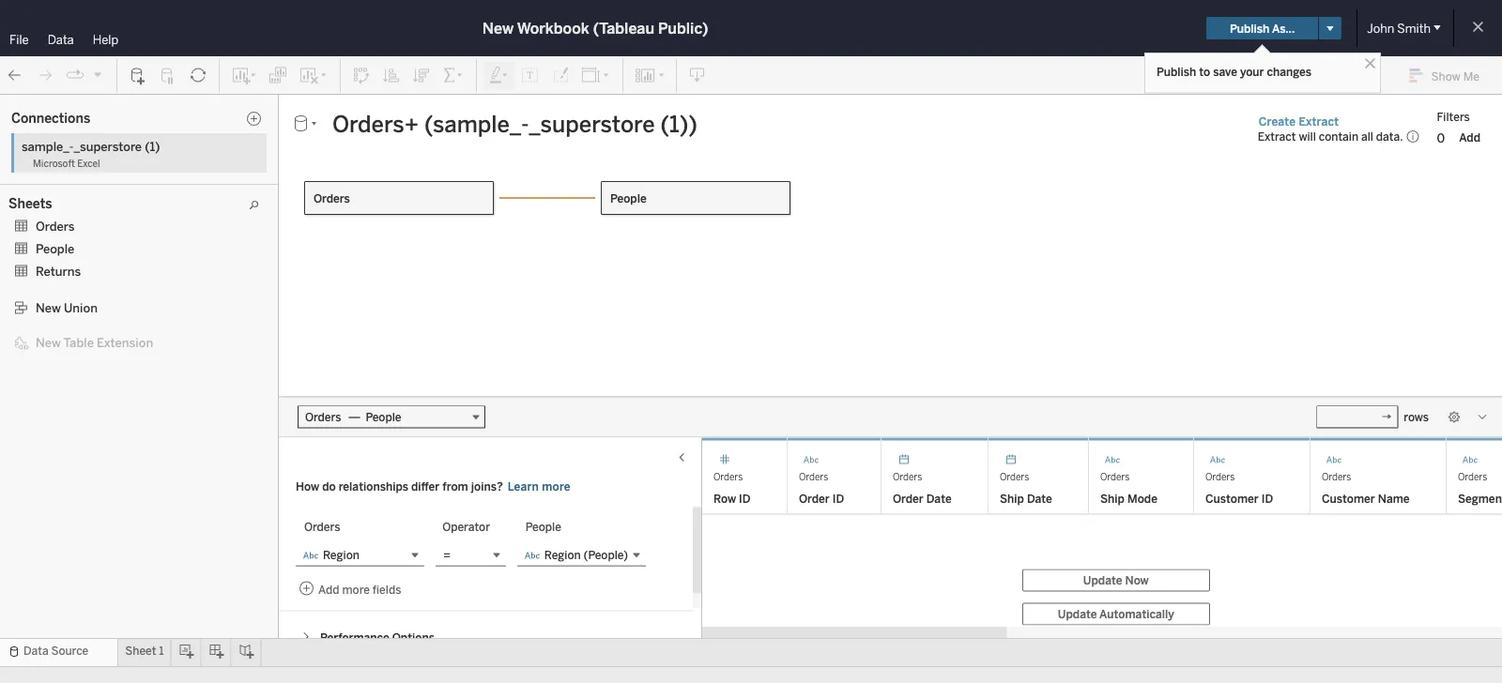 Task type: locate. For each thing, give the bounding box(es) containing it.
add
[[1459, 131, 1481, 145]]

new for new workbook (tableau public)
[[482, 19, 514, 37]]

data.
[[1376, 130, 1403, 143]]

_superstore up excel
[[74, 139, 142, 154]]

(1))
[[188, 128, 206, 141]]

2 ship from the left
[[1100, 492, 1125, 506]]

name down rows
[[1378, 492, 1410, 506]]

new left table
[[36, 335, 61, 350]]

segment
[[1458, 492, 1502, 506]]

1 right sales
[[159, 645, 164, 658]]

1 horizontal spatial date
[[927, 492, 952, 506]]

sheet
[[374, 168, 425, 193], [125, 645, 156, 658]]

0 horizontal spatial ship
[[1000, 492, 1024, 506]]

0 horizontal spatial customer name
[[56, 317, 143, 331]]

1 vertical spatial update
[[1058, 608, 1097, 621]]

data up replay animation image
[[48, 32, 74, 47]]

your
[[1240, 65, 1264, 78]]

update for update now
[[1083, 574, 1122, 588]]

new
[[482, 19, 514, 37], [36, 300, 61, 315], [36, 335, 61, 350]]

update left now
[[1083, 574, 1122, 588]]

all
[[1361, 130, 1374, 143]]

1 down columns
[[429, 168, 440, 193]]

format workbook image
[[551, 66, 570, 85]]

date up order id
[[89, 337, 114, 350]]

collapse image
[[172, 102, 183, 114]]

1 horizontal spatial order date
[[893, 492, 952, 506]]

highlight image
[[488, 66, 510, 85]]

update inside update automatically button
[[1058, 608, 1097, 621]]

1 horizontal spatial extract
[[1299, 115, 1339, 128]]

2 vertical spatial data
[[23, 645, 48, 658]]

1 vertical spatial customer name
[[1322, 492, 1410, 506]]

duplicate image
[[269, 66, 287, 85]]

redo image
[[36, 66, 54, 85]]

orders
[[314, 192, 350, 205], [48, 218, 84, 232], [36, 219, 75, 234], [714, 472, 743, 483], [799, 472, 828, 483], [893, 472, 922, 483], [1000, 472, 1029, 483], [1100, 472, 1130, 483], [1206, 472, 1235, 483], [1322, 472, 1351, 483], [1458, 472, 1488, 483], [304, 520, 340, 533]]

id for order id
[[833, 492, 844, 506]]

learn more link
[[507, 479, 572, 494]]

new table extension
[[36, 335, 153, 350]]

0 horizontal spatial name
[[112, 317, 143, 331]]

0 vertical spatial customer name
[[56, 317, 143, 331]]

update inside button
[[1083, 574, 1122, 588]]

1 horizontal spatial people
[[526, 520, 561, 533]]

to
[[1199, 65, 1211, 78]]

id inside the orders order id
[[833, 492, 844, 506]]

1 horizontal spatial name
[[1378, 492, 1410, 506]]

update now
[[1083, 574, 1149, 588]]

0 vertical spatial publish
[[1230, 21, 1270, 35]]

name up "extension"
[[112, 317, 143, 331]]

0 horizontal spatial 1
[[159, 645, 164, 658]]

show me
[[1432, 69, 1480, 83]]

1 vertical spatial order date
[[893, 492, 952, 506]]

customer name
[[56, 317, 143, 331], [1322, 492, 1410, 506]]

publish
[[1230, 21, 1270, 35], [1157, 65, 1197, 78]]

0 vertical spatial people
[[610, 192, 647, 205]]

update
[[1083, 574, 1122, 588], [1058, 608, 1097, 621]]

extract
[[1299, 115, 1339, 128], [1258, 130, 1296, 143]]

1 vertical spatial extract
[[1258, 130, 1296, 143]]

update now button
[[1022, 569, 1210, 592]]

date
[[89, 337, 114, 350], [927, 492, 952, 506], [1027, 492, 1052, 506]]

ship mode
[[1100, 492, 1158, 506]]

0 vertical spatial extract
[[1299, 115, 1339, 128]]

extract down the create
[[1258, 130, 1296, 143]]

2 horizontal spatial people
[[610, 192, 647, 205]]

2 horizontal spatial date
[[1027, 492, 1052, 506]]

data left source
[[23, 645, 48, 658]]

2 vertical spatial people
[[526, 520, 561, 533]]

undo image
[[6, 66, 24, 85]]

0 vertical spatial 1
[[429, 168, 440, 193]]

customer
[[56, 297, 109, 311], [56, 317, 109, 331], [1206, 492, 1259, 506], [1322, 492, 1375, 506]]

0 horizontal spatial order date
[[56, 337, 114, 350]]

id inside orders customer id
[[1262, 492, 1273, 506]]

1 ship from the left
[[1000, 492, 1024, 506]]

0 vertical spatial sheet 1
[[374, 168, 440, 193]]

1 horizontal spatial customer name
[[1322, 492, 1410, 506]]

publish for publish to save your changes
[[1157, 65, 1197, 78]]

show me button
[[1401, 61, 1497, 90]]

ship
[[1000, 492, 1024, 506], [1100, 492, 1125, 506]]

create
[[1259, 115, 1296, 128]]

extract will contain all data.
[[1258, 130, 1403, 143]]

sample_-_superstore (1) microsoft excel
[[22, 139, 160, 169]]

here
[[872, 451, 895, 465]]

1 horizontal spatial publish
[[1230, 21, 1270, 35]]

order down drop
[[799, 492, 830, 506]]

sheet 1 right sales
[[125, 645, 164, 658]]

data source
[[23, 645, 88, 658]]

drop field here
[[817, 451, 895, 465]]

new data source image
[[129, 66, 147, 85]]

sort descending image
[[412, 66, 431, 85]]

1 horizontal spatial ship
[[1100, 492, 1125, 506]]

extract up will
[[1299, 115, 1339, 128]]

1 vertical spatial new
[[36, 300, 61, 315]]

update down update now
[[1058, 608, 1097, 621]]

order down here
[[893, 492, 924, 506]]

create extract
[[1259, 115, 1339, 128]]

0 vertical spatial new
[[482, 19, 514, 37]]

columns
[[389, 100, 436, 114]]

0 vertical spatial name
[[112, 317, 143, 331]]

sheet right sales
[[125, 645, 156, 658]]

(tableau
[[593, 19, 654, 37]]

data
[[48, 32, 74, 47], [11, 100, 39, 115], [23, 645, 48, 658]]

country
[[56, 277, 99, 291]]

public)
[[658, 19, 708, 37]]

0 vertical spatial sheet
[[374, 168, 425, 193]]

customer inside orders customer id
[[1206, 492, 1259, 506]]

_superstore inside sample_-_superstore (1) microsoft excel
[[74, 139, 142, 154]]

category
[[56, 238, 105, 252]]

1 horizontal spatial sheet
[[374, 168, 425, 193]]

None text field
[[325, 110, 1241, 138]]

publish as...
[[1230, 21, 1295, 35]]

automatically
[[1100, 608, 1174, 621]]

orders segment
[[1458, 472, 1502, 506]]

help
[[93, 32, 118, 47]]

name
[[112, 317, 143, 331], [1378, 492, 1410, 506]]

0 vertical spatial update
[[1083, 574, 1122, 588]]

excel
[[77, 158, 100, 169]]

date left ship date
[[927, 492, 952, 506]]

sample_-
[[22, 139, 74, 154]]

1 vertical spatial data
[[11, 100, 39, 115]]

changes
[[1267, 65, 1312, 78]]

add button
[[1451, 128, 1489, 147]]

(1)
[[145, 139, 160, 154]]

_superstore down collapse image
[[122, 128, 185, 141]]

1 vertical spatial sheet 1
[[125, 645, 164, 658]]

clear sheet image
[[299, 66, 329, 85]]

0 horizontal spatial publish
[[1157, 65, 1197, 78]]

2 vertical spatial new
[[36, 335, 61, 350]]

sheet 1
[[374, 168, 440, 193], [125, 645, 164, 658]]

publish inside button
[[1230, 21, 1270, 35]]

_superstore
[[122, 128, 185, 141], [74, 139, 142, 154]]

publish left to
[[1157, 65, 1197, 78]]

sheet 1 down rows
[[374, 168, 440, 193]]

from
[[442, 480, 468, 493]]

new up highlight image
[[482, 19, 514, 37]]

new union
[[36, 300, 98, 315]]

marks
[[216, 199, 249, 213]]

order
[[56, 337, 87, 350], [56, 356, 87, 370], [799, 492, 830, 506], [893, 492, 924, 506]]

union
[[64, 300, 98, 315]]

None text field
[[1317, 406, 1398, 429]]

1 vertical spatial publish
[[1157, 65, 1197, 78]]

id inside orders row id
[[739, 492, 751, 506]]

publish left as...
[[1230, 21, 1270, 35]]

0 horizontal spatial sheet
[[125, 645, 156, 658]]

orders customer id
[[1206, 472, 1273, 506]]

order date down here
[[893, 492, 952, 506]]

sheets
[[8, 196, 52, 212]]

relationships
[[339, 480, 408, 493]]

order date
[[56, 337, 114, 350], [893, 492, 952, 506]]

fit image
[[581, 66, 611, 85]]

1 vertical spatial people
[[36, 241, 74, 256]]

order date up order id
[[56, 337, 114, 350]]

publish for publish as...
[[1230, 21, 1270, 35]]

data down undo image
[[11, 100, 39, 115]]

id
[[112, 297, 123, 311], [89, 356, 101, 370], [739, 492, 751, 506], [833, 492, 844, 506], [1262, 492, 1273, 506]]

date left ship mode
[[1027, 492, 1052, 506]]

grid
[[702, 438, 1502, 638]]

sheet down rows
[[374, 168, 425, 193]]

new left union
[[36, 300, 61, 315]]



Task type: describe. For each thing, give the bounding box(es) containing it.
do
[[322, 480, 336, 493]]

drop
[[817, 451, 843, 465]]

how
[[296, 480, 319, 493]]

workbook
[[517, 19, 589, 37]]

0 horizontal spatial date
[[89, 337, 114, 350]]

city
[[56, 258, 78, 271]]

(sample_-
[[69, 128, 122, 141]]

rows
[[1404, 411, 1429, 424]]

as...
[[1272, 21, 1295, 35]]

orders+
[[23, 128, 67, 141]]

tables
[[17, 196, 54, 211]]

orders inside orders segment
[[1458, 472, 1488, 483]]

order inside the orders order id
[[799, 492, 830, 506]]

0 horizontal spatial extract
[[1258, 130, 1296, 143]]

1 vertical spatial name
[[1378, 492, 1410, 506]]

pages
[[216, 100, 248, 114]]

1 vertical spatial 1
[[159, 645, 164, 658]]

update for update automatically
[[1058, 608, 1097, 621]]

john
[[1367, 21, 1395, 36]]

update automatically
[[1058, 608, 1174, 621]]

operator
[[442, 520, 490, 533]]

download image
[[688, 66, 707, 85]]

will
[[1299, 130, 1316, 143]]

totals image
[[442, 66, 465, 85]]

close image
[[1361, 54, 1379, 72]]

order id
[[56, 356, 101, 370]]

new for new union
[[36, 300, 61, 315]]

replay animation image
[[92, 69, 103, 80]]

smith
[[1397, 21, 1431, 36]]

order down table
[[56, 356, 87, 370]]

update automatically button
[[1022, 603, 1210, 626]]

0 vertical spatial order date
[[56, 337, 114, 350]]

sales
[[56, 635, 85, 649]]

contain
[[1319, 130, 1359, 143]]

extension
[[97, 335, 153, 350]]

field
[[846, 451, 869, 465]]

show
[[1432, 69, 1461, 83]]

learn
[[508, 480, 539, 493]]

ship for ship date
[[1000, 492, 1024, 506]]

file
[[9, 32, 29, 47]]

id for row id
[[739, 492, 751, 506]]

show labels image
[[521, 66, 540, 85]]

differ
[[411, 480, 440, 493]]

source
[[51, 645, 88, 658]]

order date inside grid
[[893, 492, 952, 506]]

mode
[[1128, 492, 1158, 506]]

how do relationships differ from joins? learn more
[[296, 480, 571, 493]]

returns
[[36, 264, 81, 279]]

customer id
[[56, 297, 123, 311]]

now
[[1125, 574, 1149, 588]]

orders inside orders customer id
[[1206, 472, 1235, 483]]

0 horizontal spatial people
[[36, 241, 74, 256]]

pause auto updates image
[[159, 66, 177, 85]]

analytics
[[87, 100, 140, 115]]

order up order id
[[56, 337, 87, 350]]

more
[[542, 480, 571, 493]]

new for new table extension
[[36, 335, 61, 350]]

show/hide cards image
[[635, 66, 665, 85]]

ship date
[[1000, 492, 1052, 506]]

table
[[63, 335, 94, 350]]

id for customer id
[[1262, 492, 1273, 506]]

Search text field
[[6, 162, 128, 185]]

orders inside orders row id
[[714, 472, 743, 483]]

publish as... button
[[1206, 17, 1319, 39]]

microsoft
[[33, 158, 75, 169]]

replay animation image
[[66, 66, 85, 85]]

save
[[1213, 65, 1237, 78]]

create extract link
[[1258, 114, 1340, 129]]

1 vertical spatial sheet
[[125, 645, 156, 658]]

orders row id
[[714, 472, 751, 506]]

1 horizontal spatial sheet 1
[[374, 168, 440, 193]]

tooltip
[[261, 330, 293, 342]]

orders inside the orders order id
[[799, 472, 828, 483]]

orders+ (sample_-_superstore (1))
[[23, 128, 206, 141]]

refresh data source image
[[189, 66, 208, 85]]

sort ascending image
[[382, 66, 401, 85]]

swap rows and columns image
[[352, 66, 371, 85]]

ship for ship mode
[[1100, 492, 1125, 506]]

0 vertical spatial data
[[48, 32, 74, 47]]

row
[[714, 492, 736, 506]]

0
[[1437, 130, 1445, 145]]

john smith
[[1367, 21, 1431, 36]]

me
[[1464, 69, 1480, 83]]

rows
[[389, 132, 417, 146]]

new workbook (tableau public)
[[482, 19, 708, 37]]

connections
[[11, 111, 90, 126]]

0 horizontal spatial sheet 1
[[125, 645, 164, 658]]

grid containing row id
[[702, 438, 1502, 638]]

new worksheet image
[[231, 66, 257, 85]]

size
[[267, 277, 287, 290]]

orders order id
[[799, 472, 844, 506]]

joins?
[[471, 480, 503, 493]]

1 horizontal spatial 1
[[429, 168, 440, 193]]

filters
[[1437, 110, 1470, 124]]

publish to save your changes
[[1157, 65, 1312, 78]]



Task type: vqa. For each thing, say whether or not it's contained in the screenshot.
Color
no



